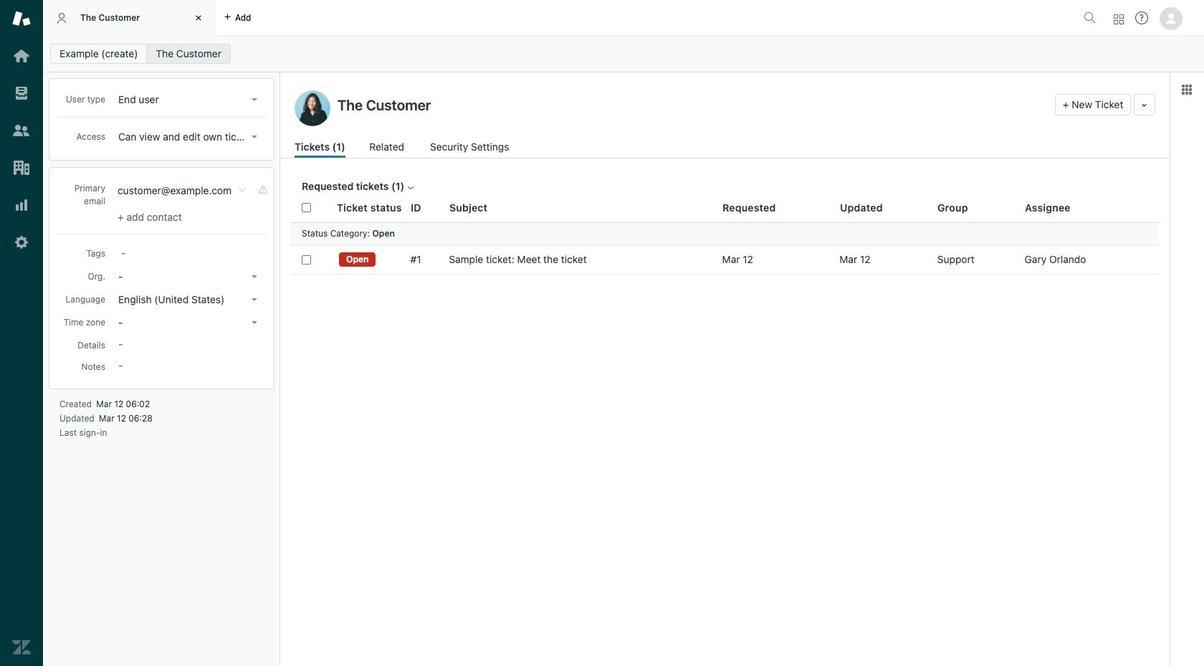 Task type: describe. For each thing, give the bounding box(es) containing it.
- field
[[115, 245, 263, 260]]

admin image
[[12, 233, 31, 252]]

close image
[[191, 11, 206, 25]]

organizations image
[[12, 158, 31, 177]]

tabs tab list
[[43, 0, 1078, 36]]

zendesk image
[[12, 638, 31, 657]]

secondary element
[[43, 39, 1205, 68]]

main element
[[0, 0, 43, 666]]

customers image
[[12, 121, 31, 140]]

2 arrow down image from the top
[[252, 136, 257, 138]]



Task type: vqa. For each thing, say whether or not it's contained in the screenshot.
progress bar
no



Task type: locate. For each thing, give the bounding box(es) containing it.
reporting image
[[12, 196, 31, 214]]

zendesk products image
[[1114, 14, 1124, 24]]

3 arrow down image from the top
[[252, 275, 257, 278]]

1 arrow down image from the top
[[252, 98, 257, 101]]

apps image
[[1182, 84, 1193, 95]]

get started image
[[12, 47, 31, 65]]

arrow down image
[[252, 98, 257, 101], [252, 136, 257, 138], [252, 275, 257, 278], [252, 298, 257, 301]]

tab
[[43, 0, 215, 36]]

grid
[[280, 194, 1170, 666]]

views image
[[12, 84, 31, 103]]

arrow down image
[[252, 321, 257, 324]]

None text field
[[333, 94, 1050, 115]]

get help image
[[1136, 11, 1149, 24]]

zendesk support image
[[12, 9, 31, 28]]

None checkbox
[[302, 255, 311, 264]]

4 arrow down image from the top
[[252, 298, 257, 301]]

Select All Tickets checkbox
[[302, 203, 311, 212]]



